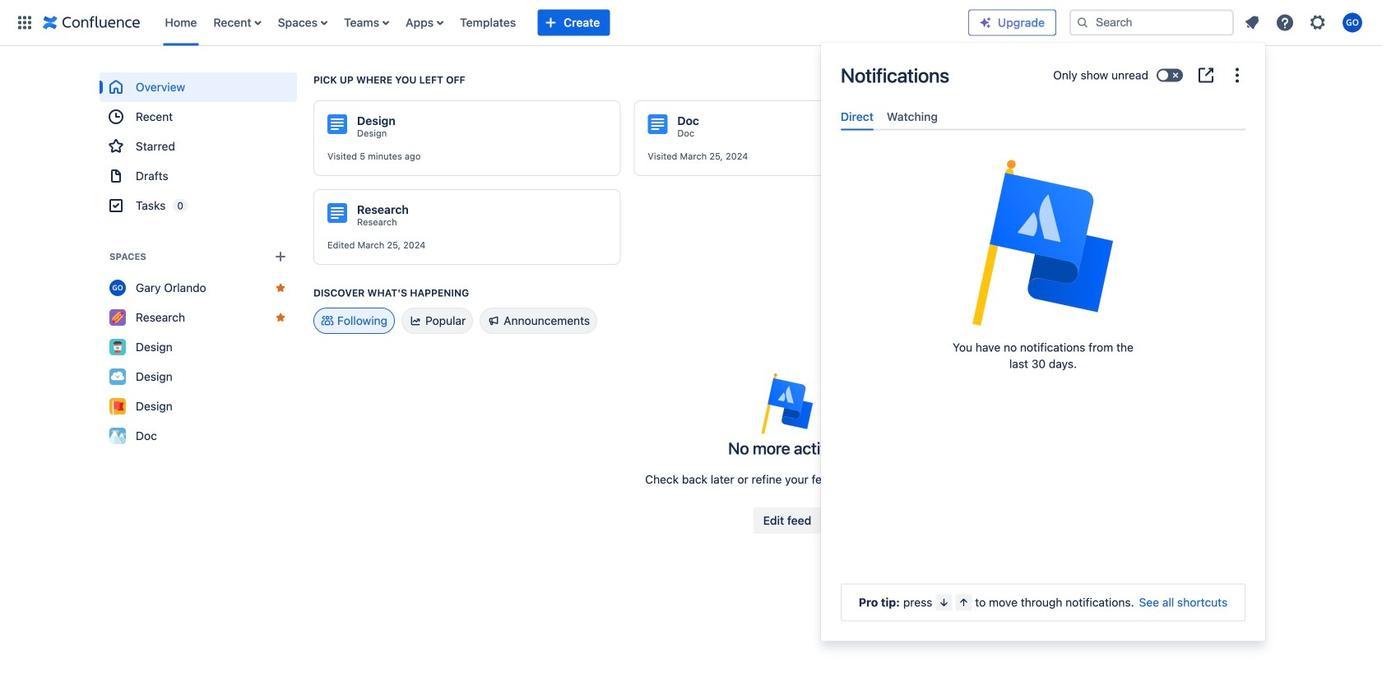 Task type: vqa. For each thing, say whether or not it's contained in the screenshot.
"CONFLUENCE" image
yes



Task type: describe. For each thing, give the bounding box(es) containing it.
create a space image
[[271, 247, 290, 267]]

help icon image
[[1275, 13, 1295, 32]]

settings icon image
[[1308, 13, 1328, 32]]

Search field
[[1070, 9, 1234, 36]]

appswitcher icon image
[[15, 13, 35, 32]]

arrow up image
[[957, 596, 970, 609]]

your profile and preferences image
[[1343, 13, 1362, 32]]

list for appswitcher icon
[[157, 0, 968, 46]]



Task type: locate. For each thing, give the bounding box(es) containing it.
confluence image
[[43, 13, 140, 32], [43, 13, 140, 32]]

group
[[100, 72, 297, 220]]

button group group
[[753, 508, 821, 534]]

premium image
[[979, 16, 992, 29]]

arrow down image
[[937, 596, 951, 609]]

None search field
[[1070, 9, 1234, 36]]

more image
[[1228, 65, 1247, 85]]

banner
[[0, 0, 1382, 46]]

dialog
[[821, 42, 1265, 641]]

2 unstar this space image from the top
[[274, 311, 287, 324]]

unstar this space image
[[274, 281, 287, 295], [274, 311, 287, 324]]

0 horizontal spatial list
[[157, 0, 968, 46]]

0 vertical spatial unstar this space image
[[274, 281, 287, 295]]

list for premium icon
[[1237, 8, 1372, 37]]

tab panel
[[834, 131, 1252, 144]]

tab list
[[834, 103, 1252, 131]]

open notifications in a new tab image
[[1196, 65, 1216, 85]]

search image
[[1076, 16, 1089, 29]]

list
[[157, 0, 968, 46], [1237, 8, 1372, 37]]

global element
[[10, 0, 968, 46]]

1 vertical spatial unstar this space image
[[274, 311, 287, 324]]

notification icon image
[[1242, 13, 1262, 32]]

1 unstar this space image from the top
[[274, 281, 287, 295]]

1 horizontal spatial list
[[1237, 8, 1372, 37]]



